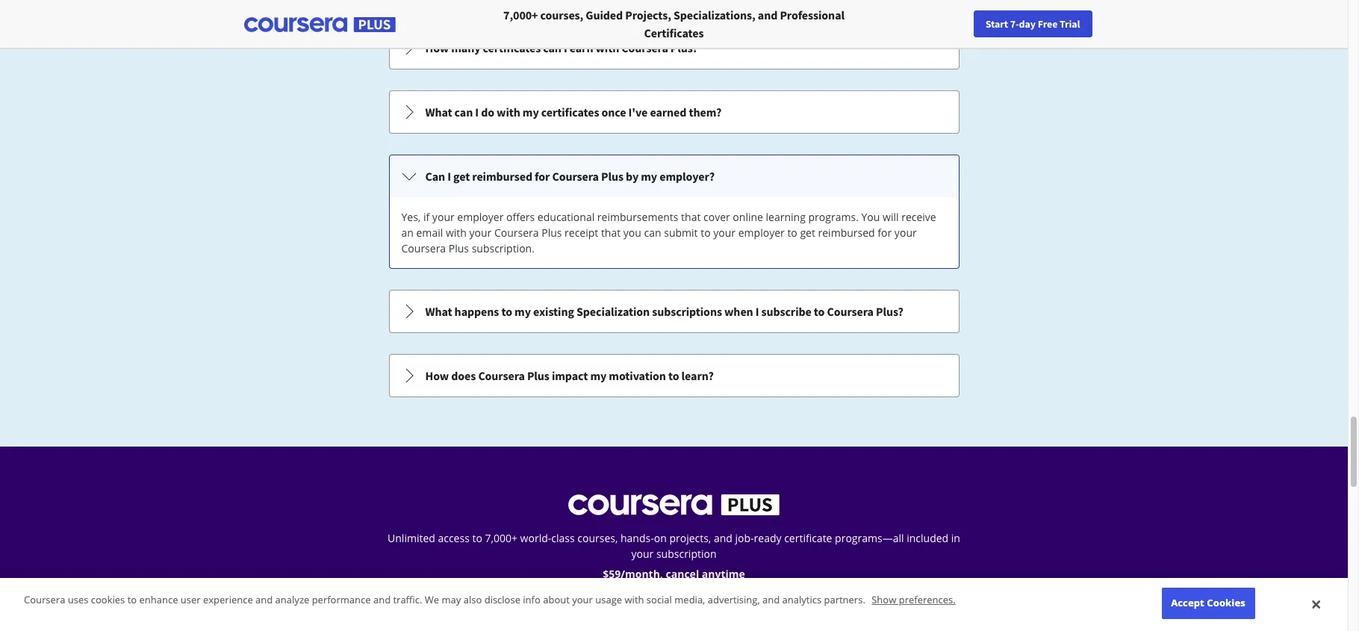 Task type: vqa. For each thing, say whether or not it's contained in the screenshot.
the bottommost What
yes



Task type: describe. For each thing, give the bounding box(es) containing it.
i inside dropdown button
[[564, 40, 567, 55]]

will
[[883, 210, 899, 224]]

subscriptions
[[652, 304, 722, 319]]

7,000+ courses, guided projects, specializations, and professional certificates
[[503, 7, 845, 40]]

receive
[[902, 210, 936, 224]]

reimbursed inside "dropdown button"
[[472, 169, 533, 184]]

list containing how many certificates can i earn with coursera plus?
[[387, 0, 961, 399]]

and left analytics
[[763, 593, 780, 607]]

also
[[464, 593, 482, 607]]

to right "happens"
[[502, 304, 512, 319]]

plus? inside dropdown button
[[671, 40, 698, 55]]

0 vertical spatial start 7-day free trial
[[986, 17, 1080, 31]]

existing
[[533, 304, 574, 319]]

uses
[[68, 593, 88, 607]]

partners.
[[824, 593, 866, 607]]

happens
[[455, 304, 499, 319]]

once
[[602, 105, 626, 120]]

0 horizontal spatial start 7-day free trial
[[620, 601, 728, 616]]

access
[[438, 531, 470, 545]]

cookies
[[91, 593, 125, 607]]

cookies
[[1207, 596, 1246, 610]]

you
[[862, 210, 880, 224]]

$59
[[603, 567, 621, 581]]

advertising,
[[708, 593, 760, 607]]

certificates
[[644, 25, 704, 40]]

impact
[[552, 368, 588, 383]]

class
[[551, 531, 575, 545]]

enhance
[[139, 593, 178, 607]]

0 vertical spatial that
[[681, 210, 701, 224]]

does
[[451, 368, 476, 383]]

0 vertical spatial trial
[[1060, 17, 1080, 31]]

world-
[[520, 531, 551, 545]]

1 vertical spatial employer
[[738, 226, 785, 240]]

an
[[401, 226, 414, 240]]

7,000+ inside 7,000+ courses, guided projects, specializations, and professional certificates
[[503, 7, 538, 22]]

unlimited
[[388, 531, 435, 545]]

i inside "dropdown button"
[[448, 169, 451, 184]]

do
[[481, 105, 494, 120]]

how many certificates can i earn with coursera plus?
[[425, 40, 698, 55]]

my inside what happens to my existing specialization subscriptions when i subscribe to coursera plus? dropdown button
[[515, 304, 531, 319]]

when
[[725, 304, 753, 319]]

hands-
[[621, 531, 654, 545]]

for inside yes, if your employer offers educational reimbursements that cover online learning programs. you will receive an email with your coursera plus receipt that you can submit to your employer to get reimbursed for your coursera plus subscription.
[[878, 226, 892, 240]]

many
[[451, 40, 481, 55]]

what can i do with my certificates once i've earned them?
[[425, 105, 722, 120]]

how does coursera plus impact my motivation to learn? button
[[390, 355, 959, 397]]

i've
[[629, 105, 648, 120]]

info
[[523, 593, 541, 607]]

unlimited access to 7,000+ world-class courses, hands-on projects, and job-ready certificate programs—all included in your subscription
[[388, 531, 961, 561]]

your right if
[[432, 210, 455, 224]]

if
[[423, 210, 430, 224]]

subscription
[[657, 547, 717, 561]]

coursera down offers
[[494, 226, 539, 240]]

can
[[425, 169, 445, 184]]

/month,
[[621, 567, 663, 581]]

0 horizontal spatial start
[[620, 601, 646, 616]]

reimbursed inside yes, if your employer offers educational reimbursements that cover online learning programs. you will receive an email with your coursera plus receipt that you can submit to your employer to get reimbursed for your coursera plus subscription.
[[818, 226, 875, 240]]

coursera plus image for courses,
[[244, 17, 395, 32]]

your up subscription.
[[469, 226, 492, 240]]

what can i do with my certificates once i've earned them? button
[[390, 91, 959, 133]]

by
[[626, 169, 639, 184]]

certificates inside what can i do with my certificates once i've earned them? dropdown button
[[541, 105, 599, 120]]

how many certificates can i earn with coursera plus? button
[[390, 27, 959, 69]]

coursera left uses
[[24, 593, 65, 607]]

professional
[[780, 7, 845, 22]]

preferences.
[[899, 593, 956, 607]]

programs—all
[[835, 531, 904, 545]]

specializations,
[[674, 7, 756, 22]]

coursera up educational
[[552, 169, 599, 184]]

email
[[416, 226, 443, 240]]

what for what happens to my existing specialization subscriptions when i subscribe to coursera plus?
[[425, 304, 452, 319]]

7,000+ inside unlimited access to 7,000+ world-class courses, hands-on projects, and job-ready certificate programs—all included in your subscription
[[485, 531, 518, 545]]

with left social on the bottom
[[625, 593, 644, 607]]

certificate
[[784, 531, 832, 545]]

you
[[624, 226, 642, 240]]

job-
[[735, 531, 754, 545]]

and left analyze
[[255, 593, 273, 607]]

them?
[[689, 105, 722, 120]]

coursera right "does"
[[478, 368, 525, 383]]

user
[[181, 593, 201, 607]]

coursera down email
[[401, 241, 446, 255]]

cancel
[[666, 567, 699, 581]]

certificates inside how many certificates can i earn with coursera plus? dropdown button
[[483, 40, 541, 55]]

earn
[[570, 40, 593, 55]]

for inside "dropdown button"
[[535, 169, 550, 184]]

traffic.
[[393, 593, 422, 607]]

and inside unlimited access to 7,000+ world-class courses, hands-on projects, and job-ready certificate programs—all included in your subscription
[[714, 531, 733, 545]]

submit
[[664, 226, 698, 240]]

analytics
[[782, 593, 822, 607]]

your inside unlimited access to 7,000+ world-class courses, hands-on projects, and job-ready certificate programs—all included in your subscription
[[632, 547, 654, 561]]

employer?
[[660, 169, 715, 184]]

guided
[[586, 7, 623, 22]]

yes,
[[401, 210, 421, 224]]

social
[[647, 593, 672, 607]]

to inside "dropdown button"
[[668, 368, 679, 383]]

earned
[[650, 105, 687, 120]]

analyze
[[275, 593, 309, 607]]

yes, if your employer offers educational reimbursements that cover online learning programs. you will receive an email with your coursera plus receipt that you can submit to your employer to get reimbursed for your coursera plus subscription.
[[401, 210, 936, 255]]

projects,
[[670, 531, 711, 545]]

disclose
[[484, 593, 521, 607]]

specialization
[[577, 304, 650, 319]]



Task type: locate. For each thing, give the bounding box(es) containing it.
how left "does"
[[425, 368, 449, 383]]

my right by
[[641, 169, 657, 184]]

coursera plus image
[[244, 17, 395, 32], [568, 494, 780, 515]]

how for how many certificates can i earn with coursera plus?
[[425, 40, 449, 55]]

coursera inside dropdown button
[[827, 304, 874, 319]]

about
[[543, 593, 570, 607]]

offers
[[506, 210, 535, 224]]

1 vertical spatial free
[[680, 601, 702, 616]]

your down hands-
[[632, 547, 654, 561]]

how inside how many certificates can i earn with coursera plus? dropdown button
[[425, 40, 449, 55]]

coursera plus image for access
[[568, 494, 780, 515]]

can left earn
[[543, 40, 562, 55]]

to right cookies
[[127, 593, 137, 607]]

1 vertical spatial 7,000+
[[485, 531, 518, 545]]

to left learn?
[[668, 368, 679, 383]]

coursera
[[622, 40, 668, 55], [552, 169, 599, 184], [494, 226, 539, 240], [401, 241, 446, 255], [827, 304, 874, 319], [478, 368, 525, 383], [24, 593, 65, 607]]

1 horizontal spatial day
[[1019, 17, 1036, 31]]

1 horizontal spatial coursera plus image
[[568, 494, 780, 515]]

employer
[[457, 210, 504, 224], [738, 226, 785, 240]]

0 vertical spatial get
[[453, 169, 470, 184]]

reimbursed down 'programs.'
[[818, 226, 875, 240]]

1 vertical spatial start
[[620, 601, 646, 616]]

0 vertical spatial reimbursed
[[472, 169, 533, 184]]

0 vertical spatial plus?
[[671, 40, 698, 55]]

0 vertical spatial 7,000+
[[503, 7, 538, 22]]

and
[[758, 7, 778, 22], [714, 531, 733, 545], [255, 593, 273, 607], [373, 593, 391, 607], [763, 593, 780, 607]]

how inside how does coursera plus impact my motivation to learn? "dropdown button"
[[425, 368, 449, 383]]

your down cover
[[713, 226, 736, 240]]

employer up subscription.
[[457, 210, 504, 224]]

coursera down projects,
[[622, 40, 668, 55]]

certificates right 'many'
[[483, 40, 541, 55]]

1 vertical spatial start 7-day free trial
[[620, 601, 728, 616]]

projects,
[[625, 7, 671, 22]]

2 horizontal spatial can
[[644, 226, 661, 240]]

and inside 7,000+ courses, guided projects, specializations, and professional certificates
[[758, 7, 778, 22]]

with
[[596, 40, 619, 55], [497, 105, 520, 120], [446, 226, 467, 240], [625, 593, 644, 607]]

courses, up "how many certificates can i earn with coursera plus?"
[[540, 7, 584, 22]]

1 horizontal spatial trial
[[1060, 17, 1080, 31]]

plus
[[601, 169, 624, 184], [542, 226, 562, 240], [449, 241, 469, 255], [527, 368, 550, 383]]

1 vertical spatial plus?
[[876, 304, 904, 319]]

0 vertical spatial courses,
[[540, 7, 584, 22]]

0 vertical spatial what
[[425, 105, 452, 120]]

how for how does coursera plus impact my motivation to learn?
[[425, 368, 449, 383]]

plus? inside dropdown button
[[876, 304, 904, 319]]

performance
[[312, 593, 371, 607]]

anytime
[[702, 567, 745, 581]]

1 what from the top
[[425, 105, 452, 120]]

for
[[535, 169, 550, 184], [878, 226, 892, 240]]

1 horizontal spatial free
[[1038, 17, 1058, 31]]

your down receive
[[895, 226, 917, 240]]

plus left impact
[[527, 368, 550, 383]]

get inside "dropdown button"
[[453, 169, 470, 184]]

$59 /month, cancel anytime
[[603, 567, 745, 581]]

with inside dropdown button
[[497, 105, 520, 120]]

1 horizontal spatial start 7-day free trial
[[986, 17, 1080, 31]]

0 horizontal spatial that
[[601, 226, 621, 240]]

online
[[733, 210, 763, 224]]

included
[[907, 531, 949, 545]]

receipt
[[565, 226, 598, 240]]

that
[[681, 210, 701, 224], [601, 226, 621, 240]]

1 horizontal spatial can
[[543, 40, 562, 55]]

get
[[453, 169, 470, 184], [800, 226, 816, 240]]

0 vertical spatial employer
[[457, 210, 504, 224]]

plus left by
[[601, 169, 624, 184]]

to
[[701, 226, 711, 240], [788, 226, 798, 240], [502, 304, 512, 319], [814, 304, 825, 319], [668, 368, 679, 383], [472, 531, 482, 545], [127, 593, 137, 607]]

can i get reimbursed for coursera plus by my employer? button
[[390, 155, 959, 197]]

1 vertical spatial get
[[800, 226, 816, 240]]

1 horizontal spatial plus?
[[876, 304, 904, 319]]

to inside unlimited access to 7,000+ world-class courses, hands-on projects, and job-ready certificate programs—all included in your subscription
[[472, 531, 482, 545]]

usage
[[595, 593, 622, 607]]

0 vertical spatial 7-
[[1010, 17, 1019, 31]]

employer down online
[[738, 226, 785, 240]]

can right you
[[644, 226, 661, 240]]

0 vertical spatial certificates
[[483, 40, 541, 55]]

educational
[[538, 210, 595, 224]]

in
[[951, 531, 961, 545]]

7,000+ up "how many certificates can i earn with coursera plus?"
[[503, 7, 538, 22]]

7-
[[1010, 17, 1019, 31], [648, 601, 658, 616]]

can left do
[[455, 105, 473, 120]]

how left 'many'
[[425, 40, 449, 55]]

for up offers
[[535, 169, 550, 184]]

can
[[543, 40, 562, 55], [455, 105, 473, 120], [644, 226, 661, 240]]

courses, inside unlimited access to 7,000+ world-class courses, hands-on projects, and job-ready certificate programs—all included in your subscription
[[578, 531, 618, 545]]

1 vertical spatial that
[[601, 226, 621, 240]]

my inside how does coursera plus impact my motivation to learn? "dropdown button"
[[590, 368, 607, 383]]

0 horizontal spatial free
[[680, 601, 702, 616]]

your
[[432, 210, 455, 224], [469, 226, 492, 240], [713, 226, 736, 240], [895, 226, 917, 240], [632, 547, 654, 561], [572, 593, 593, 607]]

coursera uses cookies to enhance user experience and analyze performance and traffic. we may also disclose info about your usage with social media, advertising, and analytics partners. show preferences.
[[24, 593, 956, 607]]

with right earn
[[596, 40, 619, 55]]

1 vertical spatial trial
[[705, 601, 728, 616]]

programs.
[[809, 210, 859, 224]]

on
[[654, 531, 667, 545]]

ready
[[754, 531, 782, 545]]

0 horizontal spatial get
[[453, 169, 470, 184]]

1 vertical spatial how
[[425, 368, 449, 383]]

we
[[425, 593, 439, 607]]

certificates left once
[[541, 105, 599, 120]]

plus down educational
[[542, 226, 562, 240]]

1 vertical spatial can
[[455, 105, 473, 120]]

your right "about"
[[572, 593, 593, 607]]

1 horizontal spatial reimbursed
[[818, 226, 875, 240]]

may
[[442, 593, 461, 607]]

1 horizontal spatial start
[[986, 17, 1008, 31]]

certificates
[[483, 40, 541, 55], [541, 105, 599, 120]]

with right email
[[446, 226, 467, 240]]

i left do
[[475, 105, 479, 120]]

cover
[[704, 210, 730, 224]]

1 vertical spatial start 7-day free trial button
[[596, 591, 752, 627]]

0 vertical spatial how
[[425, 40, 449, 55]]

list
[[387, 0, 961, 399]]

trial
[[1060, 17, 1080, 31], [705, 601, 728, 616]]

courses, right class
[[578, 531, 618, 545]]

what left "happens"
[[425, 304, 452, 319]]

plus left subscription.
[[449, 241, 469, 255]]

for down the will
[[878, 226, 892, 240]]

1 vertical spatial courses,
[[578, 531, 618, 545]]

courses,
[[540, 7, 584, 22], [578, 531, 618, 545]]

1 horizontal spatial for
[[878, 226, 892, 240]]

accept cookies
[[1171, 596, 1246, 610]]

that left you
[[601, 226, 621, 240]]

free
[[1038, 17, 1058, 31], [680, 601, 702, 616]]

1 how from the top
[[425, 40, 449, 55]]

with inside dropdown button
[[596, 40, 619, 55]]

learning
[[766, 210, 806, 224]]

to down cover
[[701, 226, 711, 240]]

how does coursera plus impact my motivation to learn?
[[425, 368, 714, 383]]

subscribe
[[762, 304, 812, 319]]

can inside dropdown button
[[543, 40, 562, 55]]

1 horizontal spatial 7-
[[1010, 17, 1019, 31]]

what happens to my existing specialization subscriptions when i subscribe to coursera plus? button
[[390, 291, 959, 332]]

1 horizontal spatial employer
[[738, 226, 785, 240]]

2 how from the top
[[425, 368, 449, 383]]

1 vertical spatial reimbursed
[[818, 226, 875, 240]]

2 vertical spatial can
[[644, 226, 661, 240]]

0 horizontal spatial for
[[535, 169, 550, 184]]

plus?
[[671, 40, 698, 55], [876, 304, 904, 319]]

coursera right subscribe
[[827, 304, 874, 319]]

0 vertical spatial start 7-day free trial button
[[974, 10, 1092, 37]]

7,000+
[[503, 7, 538, 22], [485, 531, 518, 545]]

1 horizontal spatial that
[[681, 210, 701, 224]]

start
[[986, 17, 1008, 31], [620, 601, 646, 616]]

reimbursements
[[597, 210, 679, 224]]

and left professional
[[758, 7, 778, 22]]

1 vertical spatial what
[[425, 304, 452, 319]]

and left job-
[[714, 531, 733, 545]]

0 horizontal spatial trial
[[705, 601, 728, 616]]

accept cookies button
[[1162, 588, 1255, 619]]

show
[[872, 593, 897, 607]]

to down the learning
[[788, 226, 798, 240]]

reimbursed
[[472, 169, 533, 184], [818, 226, 875, 240]]

to right subscribe
[[814, 304, 825, 319]]

1 horizontal spatial start 7-day free trial button
[[974, 10, 1092, 37]]

0 vertical spatial for
[[535, 169, 550, 184]]

show preferences. link
[[872, 593, 956, 607]]

with right do
[[497, 105, 520, 120]]

i right can
[[448, 169, 451, 184]]

and left the 'traffic.'
[[373, 593, 391, 607]]

my inside what can i do with my certificates once i've earned them? dropdown button
[[523, 105, 539, 120]]

list item
[[389, 0, 959, 5]]

learn?
[[682, 368, 714, 383]]

my right do
[[523, 105, 539, 120]]

what for what can i do with my certificates once i've earned them?
[[425, 105, 452, 120]]

experience
[[203, 593, 253, 607]]

0 vertical spatial free
[[1038, 17, 1058, 31]]

0 horizontal spatial start 7-day free trial button
[[596, 591, 752, 627]]

1 vertical spatial day
[[658, 601, 677, 616]]

0 horizontal spatial employer
[[457, 210, 504, 224]]

0 horizontal spatial day
[[658, 601, 677, 616]]

i left earn
[[564, 40, 567, 55]]

can i get reimbursed for coursera plus by my employer?
[[425, 169, 715, 184]]

what left do
[[425, 105, 452, 120]]

that up 'submit'
[[681, 210, 701, 224]]

0 horizontal spatial plus?
[[671, 40, 698, 55]]

1 vertical spatial coursera plus image
[[568, 494, 780, 515]]

0 horizontal spatial coursera plus image
[[244, 17, 395, 32]]

0 vertical spatial day
[[1019, 17, 1036, 31]]

get inside yes, if your employer offers educational reimbursements that cover online learning programs. you will receive an email with your coursera plus receipt that you can submit to your employer to get reimbursed for your coursera plus subscription.
[[800, 226, 816, 240]]

get down the learning
[[800, 226, 816, 240]]

2 what from the top
[[425, 304, 452, 319]]

1 horizontal spatial get
[[800, 226, 816, 240]]

subscription.
[[472, 241, 535, 255]]

0 vertical spatial start
[[986, 17, 1008, 31]]

start 7-day free trial button
[[974, 10, 1092, 37], [596, 591, 752, 627]]

my right impact
[[590, 368, 607, 383]]

0 vertical spatial coursera plus image
[[244, 17, 395, 32]]

1 vertical spatial for
[[878, 226, 892, 240]]

get right can
[[453, 169, 470, 184]]

1 vertical spatial 7-
[[648, 601, 658, 616]]

i right when on the right of the page
[[756, 304, 759, 319]]

accept
[[1171, 596, 1205, 610]]

my left existing
[[515, 304, 531, 319]]

to right access
[[472, 531, 482, 545]]

None search field
[[205, 9, 564, 39]]

coursera inside dropdown button
[[622, 40, 668, 55]]

courses, inside 7,000+ courses, guided projects, specializations, and professional certificates
[[540, 7, 584, 22]]

0 horizontal spatial reimbursed
[[472, 169, 533, 184]]

can inside dropdown button
[[455, 105, 473, 120]]

media,
[[675, 593, 705, 607]]

my inside can i get reimbursed for coursera plus by my employer? "dropdown button"
[[641, 169, 657, 184]]

0 vertical spatial can
[[543, 40, 562, 55]]

reimbursed up offers
[[472, 169, 533, 184]]

with inside yes, if your employer offers educational reimbursements that cover online learning programs. you will receive an email with your coursera plus receipt that you can submit to your employer to get reimbursed for your coursera plus subscription.
[[446, 226, 467, 240]]

can inside yes, if your employer offers educational reimbursements that cover online learning programs. you will receive an email with your coursera plus receipt that you can submit to your employer to get reimbursed for your coursera plus subscription.
[[644, 226, 661, 240]]

7,000+ left world-
[[485, 531, 518, 545]]

0 horizontal spatial 7-
[[648, 601, 658, 616]]

1 vertical spatial certificates
[[541, 105, 599, 120]]

0 horizontal spatial can
[[455, 105, 473, 120]]



